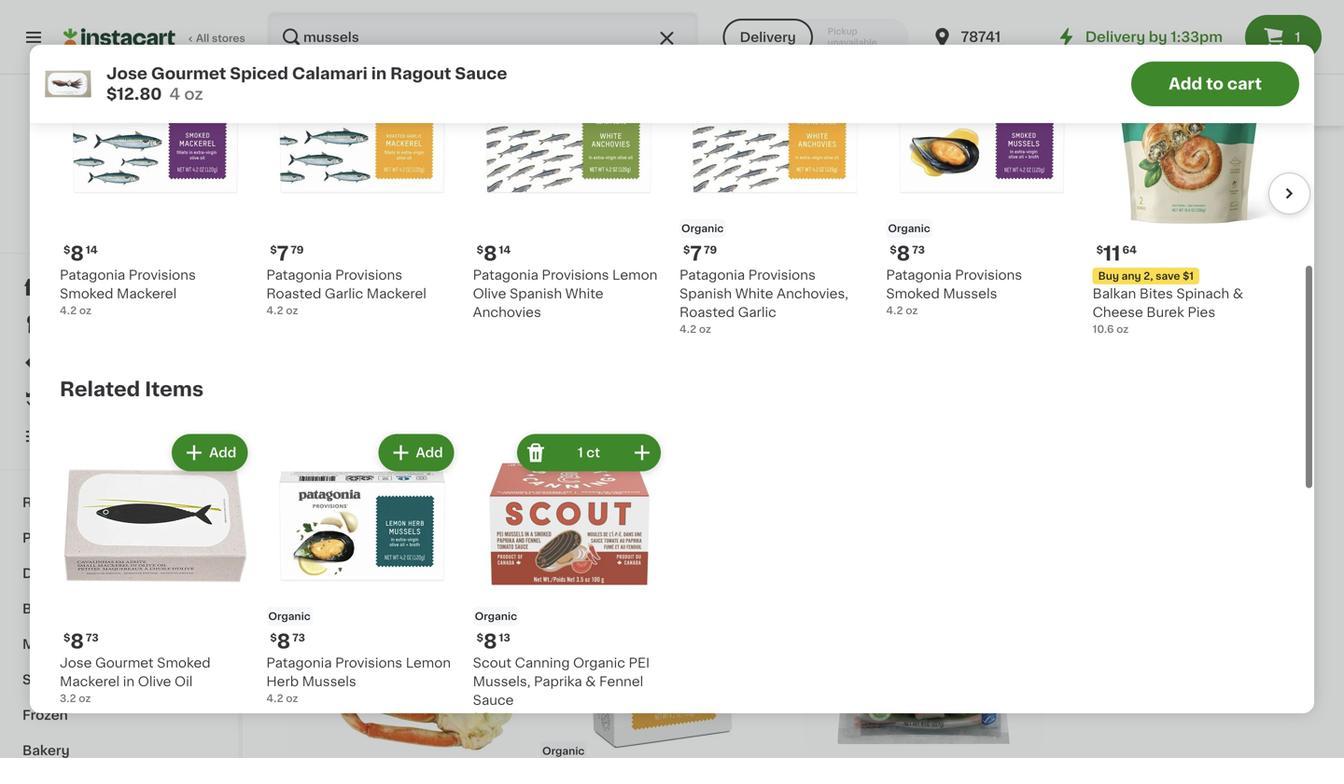 Task type: describe. For each thing, give the bounding box(es) containing it.
by
[[1149, 30, 1168, 44]]

related
[[60, 380, 140, 400]]

balkan
[[1093, 287, 1136, 300]]

increment quantity of scout canning organic pei mussels, paprika & fennel sauce image
[[631, 442, 653, 464]]

1 horizontal spatial 64
[[1123, 245, 1137, 255]]

calamari
[[292, 66, 368, 82]]

oz inside patagonia provisions spanish white anchovies, roasted garlic 4.2 oz
[[699, 324, 711, 335]]

$ 6 98 /lb
[[1065, 30, 1129, 52]]

all stores
[[196, 33, 245, 43]]

shop link
[[11, 269, 227, 306]]

recommended searches element
[[258, 75, 1344, 126]]

smoked inside patagonia provisions smoked mackerel 4.2 oz
[[60, 287, 113, 300]]

delivery for delivery by 1:33pm
[[1085, 30, 1146, 44]]

product group containing 11
[[1093, 42, 1285, 337]]

10.6
[[1093, 324, 1114, 335]]

add to cart
[[1169, 76, 1262, 92]]

1 ct
[[578, 447, 600, 460]]

gourmet for 4
[[151, 66, 226, 82]]

cart
[[1228, 76, 1262, 92]]

patagonia provisions lemon herb mussels 4.2 oz for jose gourmet smoked mackerel in olive oil
[[266, 657, 451, 704]]

herb for jose gourmet smoked mackerel in olive oil
[[266, 676, 299, 689]]

choice
[[833, 12, 863, 21]]

79 for patagonia provisions spanish white anchovies, roasted garlic
[[704, 245, 717, 255]]

buy for buy any 2, save $1
[[1098, 271, 1119, 281]]

provisions inside patagonia provisions smoked mussels
[[349, 57, 416, 70]]

$ 8 73 for in
[[63, 632, 99, 652]]

organic button
[[541, 512, 786, 759]]

lemon for jose gourmet smoked mackerel in olive oil
[[406, 657, 451, 670]]

herb for patagonia provisions smoked mussels
[[728, 433, 761, 446]]

oil
[[175, 676, 193, 689]]

oz inside scout canning organic pei mussels, paprika & fennel sauce 3.5 oz
[[492, 713, 504, 723]]

roasted inside patagonia provisions roasted garlic mackerel 4.2 oz
[[266, 287, 321, 300]]

buy for buy it again
[[52, 393, 79, 406]]

7 for patagonia provisions roasted garlic mackerel
[[277, 244, 289, 264]]

oz inside jose gourmet spiced calamari in ragout sauce $12.80 4 oz
[[184, 86, 203, 102]]

produce
[[22, 532, 79, 545]]

4
[[169, 86, 180, 102]]

78741
[[961, 30, 1001, 44]]

14 for patagonia provisions smoked mackerel
[[86, 245, 98, 255]]

$ 8 73 for mussels
[[270, 632, 305, 652]]

central market
[[69, 186, 169, 199]]

produce link
[[11, 521, 227, 556]]

to
[[1206, 76, 1224, 92]]

paprika
[[534, 676, 582, 689]]

snacks & candy
[[22, 674, 133, 687]]

garlic inside patagonia provisions roasted garlic mackerel 4.2 oz
[[325, 287, 363, 300]]

bakery link
[[11, 734, 227, 759]]

in for ragout
[[371, 66, 387, 82]]

mackerel for 7
[[117, 287, 177, 300]]

canning
[[515, 657, 570, 670]]

4.2 inside patagonia provisions spanish white anchovies, roasted garlic 4.2 oz
[[680, 324, 697, 335]]

buy any 2, save $1
[[1098, 271, 1194, 281]]

spanish inside patagonia provisions lemon olive spanish white anchovies
[[510, 287, 562, 300]]

recipes link
[[11, 485, 227, 521]]

$6.98 per pound element
[[1061, 30, 1307, 54]]

patagonia inside patagonia provisions roasted garlic mackerel 4.2 oz
[[266, 269, 332, 282]]

& inside scout canning organic pei mussels, paprika & fennel sauce 3.5 oz
[[585, 676, 596, 689]]

buy it again
[[52, 393, 131, 406]]

bites
[[1140, 287, 1173, 300]]

cheese
[[1093, 306, 1143, 319]]

1 for 1 ct
[[578, 447, 583, 460]]

mussels,
[[473, 676, 531, 689]]

delivery for delivery
[[740, 31, 796, 44]]

7 for patagonia provisions spanish white anchovies, roasted garlic
[[690, 244, 702, 264]]

smoked inside "jose gourmet smoked mackerel in olive oil 3.2 oz"
[[157, 657, 211, 670]]

any
[[1122, 271, 1141, 281]]

meat & seafood
[[22, 639, 131, 652]]

jose for jose gourmet spiced calamari in ragout sauce $12.80 4 oz
[[106, 66, 147, 82]]

$12.80
[[106, 86, 162, 102]]

baking
[[1157, 94, 1202, 107]]

white inside patagonia provisions lemon olive spanish white anchovies
[[565, 287, 604, 300]]

store
[[807, 12, 831, 21]]

0 vertical spatial 64
[[831, 33, 845, 43]]

recipes
[[22, 497, 77, 510]]

1 horizontal spatial 11
[[1103, 244, 1121, 264]]

mussels inside patagonia provisions smoked mussels
[[280, 75, 334, 88]]

again
[[94, 393, 131, 406]]

delivery by 1:33pm
[[1085, 30, 1223, 44]]

oz inside balkan bites spinach & cheese burek pies 10.6 oz
[[1117, 324, 1129, 335]]

buy it again link
[[11, 381, 227, 418]]

candy
[[88, 674, 133, 687]]

anchovies
[[473, 306, 541, 319]]

snacks & candy link
[[11, 663, 227, 698]]

and
[[1206, 94, 1231, 107]]

seafood
[[74, 639, 131, 652]]

78741 button
[[931, 11, 1043, 63]]

gourmet for oz
[[95, 657, 154, 670]]

provisions inside patagonia provisions lemon olive spanish white anchovies
[[542, 269, 609, 282]]

spinach
[[1177, 287, 1230, 300]]

add to cart button
[[1131, 62, 1299, 106]]

2 item carousel region from the top
[[34, 423, 1285, 759]]

frozen
[[22, 709, 68, 723]]

0 horizontal spatial $ 11 64
[[805, 32, 845, 52]]

scout canning organic pei mussels, paprika & fennel sauce 3.5 oz
[[473, 657, 650, 723]]

delivery by 1:33pm link
[[1056, 26, 1223, 49]]

beverages link
[[11, 592, 227, 627]]

1 button
[[1245, 15, 1322, 60]]

4.2 inside patagonia provisions roasted garlic mackerel 4.2 oz
[[266, 306, 283, 316]]

mackerel for 8
[[60, 676, 120, 689]]

patagonia inside patagonia provisions lemon olive spanish white anchovies
[[473, 269, 539, 282]]

scout
[[473, 657, 512, 670]]

all stores link
[[63, 11, 246, 63]]

snacks
[[22, 674, 71, 687]]

$ 8 14 for patagonia provisions smoked mackerel
[[63, 244, 98, 264]]

pei
[[629, 657, 650, 670]]

store choice
[[807, 12, 863, 21]]

73 for 4.2
[[912, 245, 925, 255]]

$ 8 73 for 4.2
[[890, 244, 925, 264]]

frozen link
[[11, 698, 227, 734]]

spiced
[[230, 66, 288, 82]]

organic inside scout canning organic pei mussels, paprika & fennel sauce 3.5 oz
[[573, 657, 625, 670]]

patagonia inside patagonia provisions smoked mussels
[[280, 57, 346, 70]]

all
[[196, 33, 209, 43]]

olive inside patagonia provisions lemon olive spanish white anchovies
[[473, 287, 506, 300]]

lemon inside patagonia provisions lemon olive spanish white anchovies
[[612, 269, 658, 282]]

patagonia provisions roasted garlic mackerel 4.2 oz
[[266, 269, 427, 316]]

patagonia inside patagonia provisions spanish white anchovies, roasted garlic 4.2 oz
[[680, 269, 745, 282]]

eggs
[[76, 568, 110, 581]]

organic inside button
[[542, 747, 585, 757]]

patagonia inside patagonia provisions smoked mackerel 4.2 oz
[[60, 269, 125, 282]]

delivery button
[[723, 19, 813, 56]]



Task type: locate. For each thing, give the bounding box(es) containing it.
it
[[82, 393, 91, 406]]

item carousel region
[[34, 35, 1311, 371], [34, 423, 1285, 759]]

& for eggs
[[62, 568, 73, 581]]

1 79 from the left
[[704, 245, 717, 255]]

white
[[735, 287, 774, 300], [565, 287, 604, 300]]

spanish inside patagonia provisions spanish white anchovies, roasted garlic 4.2 oz
[[680, 287, 732, 300]]

$ 8 13
[[477, 632, 510, 652]]

market
[[122, 186, 169, 199]]

73 for in
[[86, 633, 99, 644]]

79 for patagonia provisions roasted garlic mackerel
[[291, 245, 304, 255]]

bakery
[[22, 745, 70, 758]]

0 vertical spatial gourmet
[[151, 66, 226, 82]]

0 vertical spatial in
[[371, 66, 387, 82]]

&
[[1233, 287, 1243, 300], [62, 568, 73, 581], [60, 639, 71, 652], [74, 674, 85, 687], [585, 676, 596, 689]]

1 white from the left
[[735, 287, 774, 300]]

$ 7 79 for patagonia provisions roasted garlic mackerel
[[270, 244, 304, 264]]

1 vertical spatial patagonia provisions lemon herb mussels 4.2 oz
[[266, 657, 451, 704]]

central market link
[[69, 97, 169, 202]]

& right spinach at the top right of the page
[[1233, 287, 1243, 300]]

1 horizontal spatial $ 8 14
[[477, 244, 511, 264]]

1
[[1295, 31, 1301, 44], [578, 447, 583, 460]]

11 down store
[[812, 32, 829, 52]]

0 horizontal spatial $ 7 79
[[270, 244, 304, 264]]

gourmet
[[151, 66, 226, 82], [95, 657, 154, 670]]

& inside balkan bites spinach & cheese burek pies 10.6 oz
[[1233, 287, 1243, 300]]

98
[[1087, 33, 1102, 43]]

0 horizontal spatial in
[[123, 676, 135, 689]]

1 for 1
[[1295, 31, 1301, 44]]

garlic inside patagonia provisions spanish white anchovies, roasted garlic 4.2 oz
[[738, 306, 777, 319]]

1 item carousel region from the top
[[34, 35, 1311, 371]]

0 vertical spatial 1
[[1295, 31, 1301, 44]]

$ inside $ 6 98 /lb
[[1065, 33, 1072, 43]]

gourmet inside jose gourmet spiced calamari in ragout sauce $12.80 4 oz
[[151, 66, 226, 82]]

olive inside "jose gourmet smoked mackerel in olive oil 3.2 oz"
[[138, 676, 171, 689]]

0 horizontal spatial garlic
[[325, 287, 363, 300]]

1 horizontal spatial $ 11 64
[[1097, 244, 1137, 264]]

jose
[[106, 66, 147, 82], [60, 657, 92, 670]]

14
[[86, 245, 98, 255], [499, 245, 511, 255]]

1 vertical spatial 11
[[1103, 244, 1121, 264]]

$
[[284, 33, 291, 43], [544, 33, 551, 43], [805, 33, 812, 43], [1065, 33, 1072, 43], [63, 245, 70, 255], [683, 245, 690, 255], [270, 245, 277, 255], [477, 245, 484, 255], [890, 245, 897, 255], [1097, 245, 1103, 255], [63, 633, 70, 644], [270, 633, 277, 644], [477, 633, 484, 644]]

provisions inside patagonia provisions spanish white anchovies, roasted garlic 4.2 oz
[[748, 269, 816, 282]]

0 vertical spatial $ 11 64
[[805, 32, 845, 52]]

0 vertical spatial buy
[[1098, 271, 1119, 281]]

ct
[[587, 447, 600, 460]]

0 vertical spatial patagonia provisions lemon herb mussels 4.2 oz
[[541, 433, 761, 480]]

delivery
[[1085, 30, 1146, 44], [740, 31, 796, 44]]

add button
[[174, 48, 246, 82], [380, 48, 452, 82], [1207, 48, 1279, 82], [448, 158, 520, 192], [708, 158, 780, 192], [969, 158, 1041, 192], [1229, 158, 1301, 192], [174, 436, 246, 470], [380, 436, 452, 470], [448, 518, 520, 551]]

0 vertical spatial sauce
[[455, 66, 507, 82]]

baking and cooking link
[[1129, 82, 1298, 119]]

1 horizontal spatial patagonia provisions lemon herb mussels 4.2 oz
[[541, 433, 761, 480]]

0 vertical spatial garlic
[[325, 287, 363, 300]]

roasted inside patagonia provisions spanish white anchovies, roasted garlic 4.2 oz
[[680, 306, 735, 319]]

dairy
[[22, 568, 59, 581]]

64
[[831, 33, 845, 43], [1123, 245, 1137, 255]]

smoked inside patagonia provisions smoked mussels
[[420, 57, 473, 70]]

patagonia
[[280, 57, 346, 70], [60, 269, 125, 282], [680, 269, 745, 282], [266, 269, 332, 282], [473, 269, 539, 282], [886, 269, 952, 282], [280, 433, 346, 446], [541, 433, 606, 446], [266, 657, 332, 670]]

0 horizontal spatial 64
[[831, 33, 845, 43]]

sauce down mussels,
[[473, 694, 514, 707]]

balkan bites spinach & cheese burek pies 10.6 oz
[[1093, 287, 1243, 335]]

3.5
[[473, 713, 490, 723]]

None search field
[[267, 11, 699, 63]]

provisions inside patagonia provisions roasted garlic mackerel 4.2 oz
[[335, 269, 402, 282]]

delivery inside button
[[740, 31, 796, 44]]

0 vertical spatial item carousel region
[[34, 35, 1311, 371]]

79 up patagonia provisions roasted garlic mackerel 4.2 oz
[[291, 245, 304, 255]]

meat & seafood link
[[11, 627, 227, 663]]

meat
[[22, 639, 57, 652]]

1 horizontal spatial roasted
[[680, 306, 735, 319]]

jose up '$12.80'
[[106, 66, 147, 82]]

lemon for patagonia provisions smoked mussels
[[680, 433, 725, 446]]

lemon
[[612, 269, 658, 282], [680, 433, 725, 446], [406, 657, 451, 670]]

2 white from the left
[[565, 287, 604, 300]]

0 horizontal spatial delivery
[[740, 31, 796, 44]]

11
[[812, 32, 829, 52], [1103, 244, 1121, 264]]

central market logo image
[[78, 97, 160, 179]]

& right meat
[[60, 639, 71, 652]]

patagonia provisions lemon herb mussels 4.2 oz inside item carousel region
[[266, 657, 451, 704]]

1 vertical spatial item carousel region
[[34, 423, 1285, 759]]

0 horizontal spatial olive
[[138, 676, 171, 689]]

cooking
[[1234, 94, 1288, 107]]

11 up balkan
[[1103, 244, 1121, 264]]

0 horizontal spatial 1
[[578, 447, 583, 460]]

1 horizontal spatial patagonia provisions smoked mussels 4.2 oz
[[886, 269, 1022, 316]]

14 up anchovies
[[499, 245, 511, 255]]

in for olive
[[123, 676, 135, 689]]

8
[[291, 32, 304, 52], [551, 32, 565, 52], [70, 244, 84, 264], [484, 244, 497, 264], [897, 244, 910, 264], [70, 632, 84, 652], [277, 632, 291, 652], [484, 632, 497, 652]]

in left 'ragout'
[[371, 66, 387, 82]]

64 down store choice
[[831, 33, 845, 43]]

items
[[145, 380, 204, 400]]

baking and cooking
[[1157, 94, 1288, 107]]

0 horizontal spatial 14
[[86, 245, 98, 255]]

instacart logo image
[[63, 26, 176, 49]]

79
[[704, 245, 717, 255], [291, 245, 304, 255]]

1 horizontal spatial olive
[[473, 287, 506, 300]]

1 horizontal spatial in
[[371, 66, 387, 82]]

white inside patagonia provisions spanish white anchovies, roasted garlic 4.2 oz
[[735, 287, 774, 300]]

13
[[499, 633, 510, 644]]

patagonia provisions smoked mussels 4.2 oz inside item carousel region
[[886, 269, 1022, 316]]

mussels
[[280, 75, 334, 88], [943, 287, 997, 300], [280, 452, 334, 465], [541, 452, 595, 465], [302, 676, 356, 689]]

1 horizontal spatial delivery
[[1085, 30, 1146, 44]]

0 horizontal spatial patagonia provisions lemon herb mussels 4.2 oz
[[266, 657, 451, 704]]

olive left oil
[[138, 676, 171, 689]]

save
[[1156, 271, 1180, 281]]

1 vertical spatial garlic
[[738, 306, 777, 319]]

$ inside $ 8 13
[[477, 633, 484, 644]]

6
[[1072, 32, 1085, 52]]

1 7 from the left
[[690, 244, 702, 264]]

dairy & eggs
[[22, 568, 110, 581]]

organic
[[282, 11, 324, 22], [542, 11, 585, 22], [681, 223, 724, 234], [888, 223, 930, 234], [268, 612, 311, 622], [475, 612, 517, 622], [573, 657, 625, 670], [542, 747, 585, 757]]

$ 8 14 for patagonia provisions lemon olive spanish white anchovies
[[477, 244, 511, 264]]

1 horizontal spatial lemon
[[612, 269, 658, 282]]

1 vertical spatial 1
[[578, 447, 583, 460]]

product group containing 7
[[266, 42, 458, 318]]

gourmet up 4
[[151, 66, 226, 82]]

1 horizontal spatial $ 7 79
[[683, 244, 717, 264]]

sauce inside scout canning organic pei mussels, paprika & fennel sauce 3.5 oz
[[473, 694, 514, 707]]

& for candy
[[74, 674, 85, 687]]

1 14 from the left
[[86, 245, 98, 255]]

0 vertical spatial jose
[[106, 66, 147, 82]]

2 79 from the left
[[291, 245, 304, 255]]

0 vertical spatial herb
[[728, 433, 761, 446]]

fennel
[[599, 676, 643, 689]]

ragout
[[390, 66, 451, 82]]

jose gourmet smoked mackerel in olive oil 3.2 oz
[[60, 657, 211, 704]]

0 vertical spatial lemon
[[612, 269, 658, 282]]

4.2 inside patagonia provisions smoked mackerel 4.2 oz
[[60, 306, 77, 316]]

mackerel inside patagonia provisions smoked mackerel 4.2 oz
[[117, 287, 177, 300]]

oz inside patagonia provisions roasted garlic mackerel 4.2 oz
[[286, 306, 298, 316]]

0 horizontal spatial white
[[565, 287, 604, 300]]

jose for jose gourmet smoked mackerel in olive oil 3.2 oz
[[60, 657, 92, 670]]

/lb
[[1109, 30, 1129, 45]]

64 up the any
[[1123, 245, 1137, 255]]

jose up the snacks & candy
[[60, 657, 92, 670]]

0 horizontal spatial lemon
[[406, 657, 451, 670]]

1 horizontal spatial garlic
[[738, 306, 777, 319]]

0 horizontal spatial 7
[[277, 244, 289, 264]]

jose inside jose gourmet spiced calamari in ragout sauce $12.80 4 oz
[[106, 66, 147, 82]]

$ 7 79 for patagonia provisions spanish white anchovies, roasted garlic
[[683, 244, 717, 264]]

0 vertical spatial patagonia provisions smoked mussels 4.2 oz
[[886, 269, 1022, 316]]

1 vertical spatial sauce
[[473, 694, 514, 707]]

1 vertical spatial gourmet
[[95, 657, 154, 670]]

olive
[[473, 287, 506, 300], [138, 676, 171, 689]]

1 vertical spatial $ 11 64
[[1097, 244, 1137, 264]]

1 $ 8 14 from the left
[[63, 244, 98, 264]]

mackerel inside patagonia provisions roasted garlic mackerel 4.2 oz
[[367, 287, 427, 300]]

gourmet up candy
[[95, 657, 154, 670]]

$ 11 64 up the any
[[1097, 244, 1137, 264]]

0 horizontal spatial herb
[[266, 676, 299, 689]]

buy up balkan
[[1098, 271, 1119, 281]]

1 horizontal spatial spanish
[[680, 287, 732, 300]]

14 for patagonia provisions lemon olive spanish white anchovies
[[499, 245, 511, 255]]

1 horizontal spatial 79
[[704, 245, 717, 255]]

in up frozen link
[[123, 676, 135, 689]]

$ 8 14 up shop
[[63, 244, 98, 264]]

1 horizontal spatial buy
[[1098, 271, 1119, 281]]

spanish
[[680, 287, 732, 300], [510, 287, 562, 300]]

3.2
[[60, 694, 76, 704]]

0 horizontal spatial spanish
[[510, 287, 562, 300]]

& left fennel
[[585, 676, 596, 689]]

0 horizontal spatial jose
[[60, 657, 92, 670]]

$1
[[1183, 271, 1194, 281]]

burek
[[1147, 306, 1184, 319]]

sauce inside jose gourmet spiced calamari in ragout sauce $12.80 4 oz
[[455, 66, 507, 82]]

0 horizontal spatial 11
[[812, 32, 829, 52]]

1 $ 7 79 from the left
[[683, 244, 717, 264]]

$ 11 64 inside product group
[[1097, 244, 1137, 264]]

0 vertical spatial olive
[[473, 287, 506, 300]]

& up 3.2
[[74, 674, 85, 687]]

0 horizontal spatial roasted
[[266, 287, 321, 300]]

2 $ 7 79 from the left
[[270, 244, 304, 264]]

provisions inside patagonia provisions smoked mackerel 4.2 oz
[[129, 269, 196, 282]]

0 horizontal spatial $ 8 14
[[63, 244, 98, 264]]

1 vertical spatial roasted
[[680, 306, 735, 319]]

sauce right 'ragout'
[[455, 66, 507, 82]]

mackerel
[[117, 287, 177, 300], [367, 287, 427, 300], [60, 676, 120, 689]]

patagonia provisions lemon olive spanish white anchovies
[[473, 269, 658, 319]]

14 up shop
[[86, 245, 98, 255]]

mackerel inside "jose gourmet smoked mackerel in olive oil 3.2 oz"
[[60, 676, 120, 689]]

79 up patagonia provisions spanish white anchovies, roasted garlic 4.2 oz
[[704, 245, 717, 255]]

1 vertical spatial herb
[[266, 676, 299, 689]]

add inside button
[[1169, 76, 1203, 92]]

0 horizontal spatial 79
[[291, 245, 304, 255]]

1 horizontal spatial white
[[735, 287, 774, 300]]

1 horizontal spatial 14
[[499, 245, 511, 255]]

1 spanish from the left
[[680, 287, 732, 300]]

2 $ 8 14 from the left
[[477, 244, 511, 264]]

$34.94 per pound element
[[1061, 406, 1307, 430]]

0 horizontal spatial patagonia provisions smoked mussels 4.2 oz
[[280, 433, 473, 480]]

1:33pm
[[1171, 30, 1223, 44]]

1 vertical spatial jose
[[60, 657, 92, 670]]

jose gourmet spiced calamari in ragout sauce $12.80 4 oz
[[106, 66, 507, 102]]

1 vertical spatial in
[[123, 676, 135, 689]]

$ 8 14
[[63, 244, 98, 264], [477, 244, 511, 264]]

oz
[[184, 86, 203, 102], [79, 306, 91, 316], [286, 306, 298, 316], [906, 306, 918, 316], [699, 324, 711, 335], [1117, 324, 1129, 335], [300, 470, 312, 480], [560, 470, 572, 480], [79, 694, 91, 704], [286, 694, 298, 704], [492, 713, 504, 723]]

73 for mussels
[[292, 633, 305, 644]]

1 horizontal spatial 1
[[1295, 31, 1301, 44]]

2 vertical spatial lemon
[[406, 657, 451, 670]]

7 up patagonia provisions spanish white anchovies, roasted garlic 4.2 oz
[[690, 244, 702, 264]]

1 vertical spatial patagonia provisions smoked mussels 4.2 oz
[[280, 433, 473, 480]]

buy left it at the left bottom of the page
[[52, 393, 79, 406]]

patagonia provisions smoked mackerel 4.2 oz
[[60, 269, 196, 316]]

herb
[[728, 433, 761, 446], [266, 676, 299, 689]]

2 spanish from the left
[[510, 287, 562, 300]]

dairy & eggs link
[[11, 556, 227, 592]]

beverages
[[22, 603, 94, 616]]

1 horizontal spatial jose
[[106, 66, 147, 82]]

$ 7 79 up patagonia provisions spanish white anchovies, roasted garlic 4.2 oz
[[683, 244, 717, 264]]

olive up anchovies
[[473, 287, 506, 300]]

jose inside "jose gourmet smoked mackerel in olive oil 3.2 oz"
[[60, 657, 92, 670]]

buy inside buy it again link
[[52, 393, 79, 406]]

$8.73 element
[[280, 406, 526, 430]]

79 inside product group
[[291, 245, 304, 255]]

1 inside item carousel region
[[578, 447, 583, 460]]

2 14 from the left
[[499, 245, 511, 255]]

0 vertical spatial 11
[[812, 32, 829, 52]]

pies
[[1188, 306, 1216, 319]]

in inside jose gourmet spiced calamari in ragout sauce $12.80 4 oz
[[371, 66, 387, 82]]

1 vertical spatial buy
[[52, 393, 79, 406]]

1 horizontal spatial 7
[[690, 244, 702, 264]]

in inside "jose gourmet smoked mackerel in olive oil 3.2 oz"
[[123, 676, 135, 689]]

1 horizontal spatial herb
[[728, 433, 761, 446]]

73
[[306, 33, 319, 43], [567, 33, 579, 43], [912, 245, 925, 255], [86, 633, 99, 644], [292, 633, 305, 644]]

product group
[[280, 0, 526, 123], [541, 0, 786, 123], [60, 42, 251, 318], [266, 42, 458, 318], [1093, 42, 1285, 337], [280, 153, 526, 482], [541, 153, 786, 482], [801, 153, 1046, 467], [1061, 153, 1307, 449], [60, 431, 251, 707], [266, 431, 458, 707], [473, 431, 665, 725], [280, 512, 526, 759]]

gourmet inside "jose gourmet smoked mackerel in olive oil 3.2 oz"
[[95, 657, 154, 670]]

oz inside patagonia provisions smoked mackerel 4.2 oz
[[79, 306, 91, 316]]

2 horizontal spatial lemon
[[680, 433, 725, 446]]

stores
[[212, 33, 245, 43]]

patagonia provisions lemon herb mussels 4.2 oz for patagonia provisions smoked mussels
[[541, 433, 761, 480]]

$ 7 79 inside product group
[[270, 244, 304, 264]]

patagonia provisions smoked mussels
[[280, 57, 473, 88]]

$ 11 64 down store
[[805, 32, 845, 52]]

2,
[[1144, 271, 1153, 281]]

garlic
[[325, 287, 363, 300], [738, 306, 777, 319]]

0 horizontal spatial buy
[[52, 393, 79, 406]]

1 vertical spatial olive
[[138, 676, 171, 689]]

$ 8 14 up anchovies
[[477, 244, 511, 264]]

1 vertical spatial 64
[[1123, 245, 1137, 255]]

service type group
[[723, 19, 909, 56]]

& left eggs
[[62, 568, 73, 581]]

1 inside button
[[1295, 31, 1301, 44]]

2 7 from the left
[[277, 244, 289, 264]]

central
[[69, 186, 119, 199]]

remove scout canning organic pei mussels, paprika & fennel sauce image
[[525, 442, 547, 464]]

7 up patagonia provisions roasted garlic mackerel 4.2 oz
[[277, 244, 289, 264]]

1 vertical spatial lemon
[[680, 433, 725, 446]]

patagonia provisions spanish white anchovies, roasted garlic 4.2 oz
[[680, 269, 849, 335]]

anchovies,
[[777, 287, 849, 300]]

$ 7 79 up patagonia provisions roasted garlic mackerel 4.2 oz
[[270, 244, 304, 264]]

0 vertical spatial roasted
[[266, 287, 321, 300]]

oz inside "jose gourmet smoked mackerel in olive oil 3.2 oz"
[[79, 694, 91, 704]]

& for seafood
[[60, 639, 71, 652]]



Task type: vqa. For each thing, say whether or not it's contained in the screenshot.
and
yes



